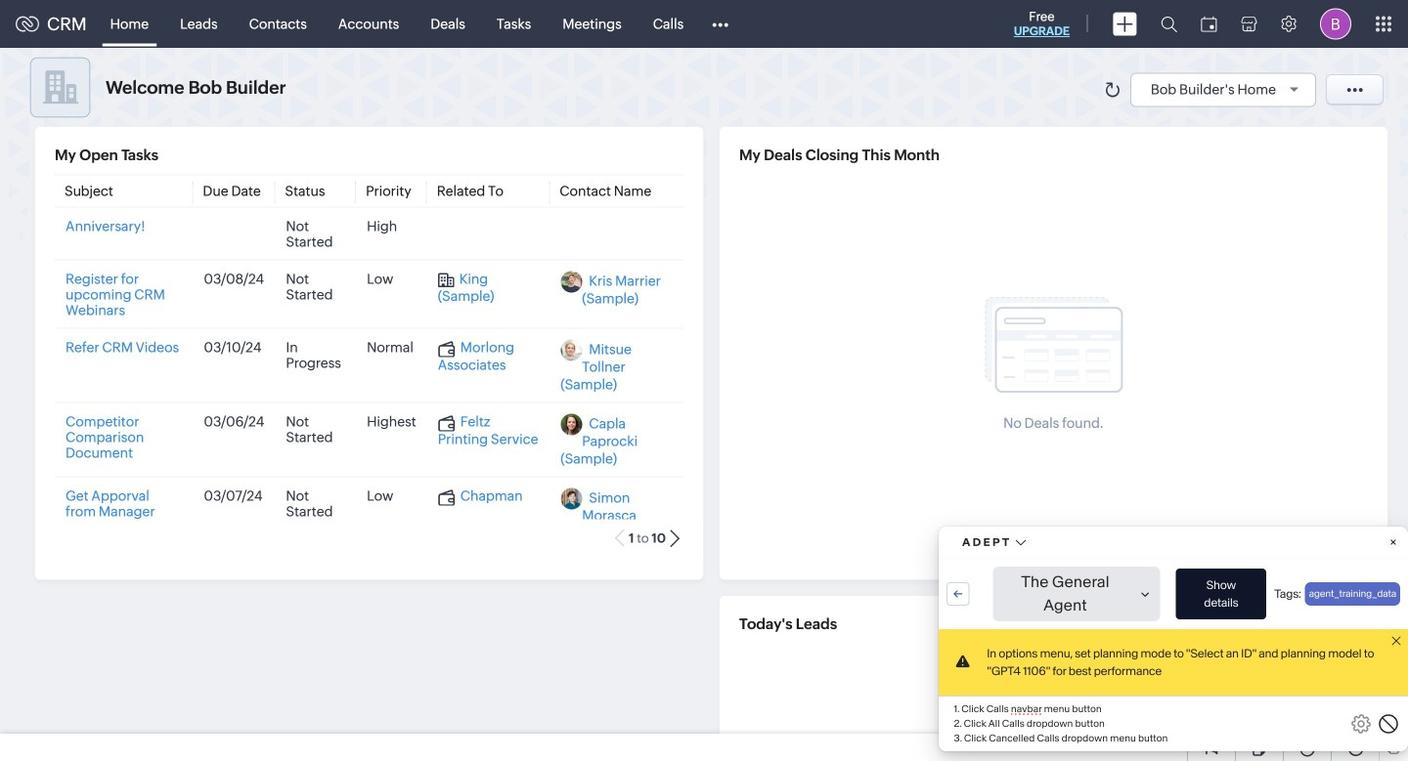 Task type: describe. For each thing, give the bounding box(es) containing it.
profile image
[[1320, 8, 1351, 40]]

create menu image
[[1113, 12, 1137, 36]]

Search text field
[[34, 185, 293, 216]]

none field size
[[1065, 58, 1141, 90]]

profile element
[[1308, 0, 1363, 47]]

search image
[[1161, 16, 1177, 32]]



Task type: vqa. For each thing, say whether or not it's contained in the screenshot.
Other Modules Field
yes



Task type: locate. For each thing, give the bounding box(es) containing it.
None field
[[84, 58, 172, 91], [1065, 58, 1141, 90], [1092, 108, 1247, 134], [84, 58, 172, 91], [1092, 108, 1247, 134]]

logo image
[[16, 16, 39, 32]]

search element
[[1149, 0, 1189, 48]]

create menu element
[[1101, 0, 1149, 47]]

calendar image
[[1201, 16, 1217, 32]]

size image
[[1083, 66, 1099, 83]]

navigation
[[1311, 107, 1379, 135]]

Other Modules field
[[699, 8, 741, 40]]



